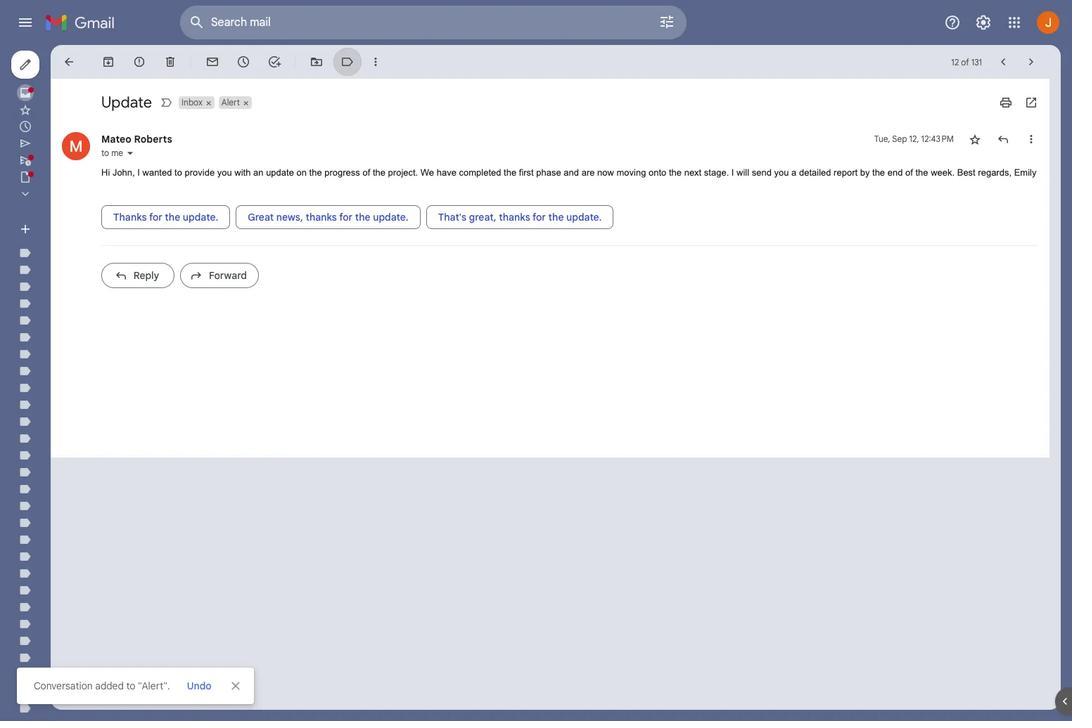 Task type: locate. For each thing, give the bounding box(es) containing it.
mateo roberts
[[101, 133, 172, 146]]

you
[[217, 167, 232, 178], [774, 167, 789, 178]]

0 vertical spatial to
[[101, 148, 109, 158]]

snooze image
[[236, 55, 250, 69]]

12:43 pm
[[921, 134, 954, 144]]

you left a
[[774, 167, 789, 178]]

newer image
[[996, 55, 1010, 69]]

i
[[137, 167, 140, 178], [731, 167, 734, 178]]

12
[[951, 57, 959, 67]]

1 for from the left
[[149, 211, 162, 223]]

update. down 'provide'
[[183, 211, 218, 223]]

undo
[[187, 680, 212, 693]]

1 thanks from the left
[[306, 211, 337, 223]]

thanks inside that's great, thanks for the update. button
[[499, 211, 530, 223]]

first
[[519, 167, 534, 178]]

1 you from the left
[[217, 167, 232, 178]]

navigation
[[0, 45, 169, 722]]

0 horizontal spatial i
[[137, 167, 140, 178]]

of
[[961, 57, 969, 67], [363, 167, 370, 178], [905, 167, 913, 178]]

1 horizontal spatial update.
[[373, 211, 408, 223]]

thanks for great,
[[499, 211, 530, 223]]

3 for from the left
[[533, 211, 546, 223]]

we
[[421, 167, 434, 178]]

2 horizontal spatial of
[[961, 57, 969, 67]]

that's
[[438, 211, 466, 223]]

forward
[[209, 269, 247, 282]]

phase
[[536, 167, 561, 178]]

12,
[[909, 134, 919, 144]]

added
[[95, 680, 124, 693]]

the down phase at the right top
[[548, 211, 564, 223]]

2 horizontal spatial update.
[[566, 211, 602, 223]]

the left 'project.'
[[373, 167, 385, 178]]

news,
[[276, 211, 303, 223]]

the left next
[[669, 167, 682, 178]]

1 update. from the left
[[183, 211, 218, 223]]

1 horizontal spatial i
[[731, 167, 734, 178]]

of right the progress
[[363, 167, 370, 178]]

3 update. from the left
[[566, 211, 602, 223]]

main menu image
[[17, 14, 34, 31]]

update. for that's great, thanks for the update.
[[566, 211, 602, 223]]

provide
[[185, 167, 215, 178]]

thanks for the update.
[[113, 211, 218, 223]]

to right added
[[126, 680, 135, 693]]

1 horizontal spatial for
[[339, 211, 353, 223]]

for
[[149, 211, 162, 223], [339, 211, 353, 223], [533, 211, 546, 223]]

2 vertical spatial to
[[126, 680, 135, 693]]

0 horizontal spatial you
[[217, 167, 232, 178]]

you left the with
[[217, 167, 232, 178]]

0 horizontal spatial thanks
[[306, 211, 337, 223]]

move to image
[[310, 55, 324, 69]]

2 update. from the left
[[373, 211, 408, 223]]

2 thanks from the left
[[499, 211, 530, 223]]

update. down 'project.'
[[373, 211, 408, 223]]

0 horizontal spatial update.
[[183, 211, 218, 223]]

for down phase at the right top
[[533, 211, 546, 223]]

the right thanks
[[165, 211, 180, 223]]

thanks
[[306, 211, 337, 223], [499, 211, 530, 223]]

i left 'will'
[[731, 167, 734, 178]]

thanks inside great news, thanks for the update. button
[[306, 211, 337, 223]]

1 horizontal spatial of
[[905, 167, 913, 178]]

forward link
[[180, 263, 259, 288]]

hi
[[101, 167, 110, 178]]

alert
[[17, 32, 1050, 705]]

update
[[266, 167, 294, 178]]

i right john,
[[137, 167, 140, 178]]

for right thanks
[[149, 211, 162, 223]]

by
[[860, 167, 870, 178]]

the down the progress
[[355, 211, 370, 223]]

to left me
[[101, 148, 109, 158]]

show details image
[[126, 149, 134, 158]]

thanks for the update. button
[[101, 205, 230, 229]]

update.
[[183, 211, 218, 223], [373, 211, 408, 223], [566, 211, 602, 223]]

best
[[957, 167, 976, 178]]

are
[[582, 167, 595, 178]]

thanks right news,
[[306, 211, 337, 223]]

thanks right great, at top
[[499, 211, 530, 223]]

regards,
[[978, 167, 1012, 178]]

progress
[[324, 167, 360, 178]]

to
[[101, 148, 109, 158], [174, 167, 182, 178], [126, 680, 135, 693]]

week.
[[931, 167, 955, 178]]

Not starred checkbox
[[968, 132, 982, 146]]

1 horizontal spatial thanks
[[499, 211, 530, 223]]

hi john, i wanted to provide you with an update on the progress of the project. we have completed the first phase and are now moving onto the next stage. i will send you a detailed report by the end of the week. best regards, emily
[[101, 167, 1037, 178]]

inbox
[[182, 97, 203, 108]]

of right end on the right
[[905, 167, 913, 178]]

the
[[309, 167, 322, 178], [373, 167, 385, 178], [504, 167, 516, 178], [669, 167, 682, 178], [872, 167, 885, 178], [916, 167, 928, 178], [165, 211, 180, 223], [355, 211, 370, 223], [548, 211, 564, 223]]

for down the progress
[[339, 211, 353, 223]]

2 horizontal spatial to
[[174, 167, 182, 178]]

None search field
[[180, 6, 687, 39]]

0 horizontal spatial to
[[101, 148, 109, 158]]

detailed
[[799, 167, 831, 178]]

2 horizontal spatial for
[[533, 211, 546, 223]]

thanks
[[113, 211, 147, 223]]

of right 12
[[961, 57, 969, 67]]

add to tasks image
[[267, 55, 281, 69]]

the inside that's great, thanks for the update. button
[[548, 211, 564, 223]]

2 for from the left
[[339, 211, 353, 223]]

with
[[234, 167, 251, 178]]

stage.
[[704, 167, 729, 178]]

update. down are
[[566, 211, 602, 223]]

to right wanted
[[174, 167, 182, 178]]

and
[[564, 167, 579, 178]]

onto
[[649, 167, 666, 178]]

0 horizontal spatial for
[[149, 211, 162, 223]]

for for that's great, thanks for the update.
[[533, 211, 546, 223]]

1 horizontal spatial you
[[774, 167, 789, 178]]

the left first
[[504, 167, 516, 178]]

next
[[684, 167, 702, 178]]

1 i from the left
[[137, 167, 140, 178]]

reply link
[[101, 263, 174, 288]]

alert button
[[219, 96, 241, 109]]

john,
[[112, 167, 135, 178]]

update. for great news, thanks for the update.
[[373, 211, 408, 223]]



Task type: describe. For each thing, give the bounding box(es) containing it.
2 i from the left
[[731, 167, 734, 178]]

131
[[971, 57, 982, 67]]

now
[[597, 167, 614, 178]]

that's great, thanks for the update. button
[[426, 205, 614, 229]]

emily
[[1014, 167, 1037, 178]]

mateo
[[101, 133, 132, 146]]

settings image
[[975, 14, 992, 31]]

1 vertical spatial to
[[174, 167, 182, 178]]

tue, sep 12, 12:43 pm cell
[[874, 132, 954, 146]]

great news, thanks for the update. button
[[236, 205, 420, 229]]

more image
[[369, 55, 383, 69]]

thanks for news,
[[306, 211, 337, 223]]

2 you from the left
[[774, 167, 789, 178]]

project.
[[388, 167, 418, 178]]

sep
[[892, 134, 907, 144]]

1 horizontal spatial to
[[126, 680, 135, 693]]

12 of 131
[[951, 57, 982, 67]]

roberts
[[134, 133, 172, 146]]

the right on
[[309, 167, 322, 178]]

0 horizontal spatial of
[[363, 167, 370, 178]]

report spam image
[[132, 55, 146, 69]]

mark as unread image
[[205, 55, 219, 69]]

Search mail text field
[[211, 15, 619, 30]]

the inside thanks for the update. button
[[165, 211, 180, 223]]

wanted
[[142, 167, 172, 178]]

end
[[888, 167, 903, 178]]

tue, sep 12, 12:43 pm
[[874, 134, 954, 144]]

for for great news, thanks for the update.
[[339, 211, 353, 223]]

great news, thanks for the update.
[[248, 211, 408, 223]]

search mail image
[[184, 10, 210, 35]]

conversation added to "alert".
[[34, 680, 170, 693]]

"alert".
[[138, 680, 170, 693]]

inbox button
[[179, 96, 204, 109]]

delete image
[[163, 55, 177, 69]]

me
[[111, 148, 123, 158]]

gmail image
[[45, 8, 122, 37]]

the inside great news, thanks for the update. button
[[355, 211, 370, 223]]

on
[[297, 167, 307, 178]]

great
[[248, 211, 274, 223]]

a
[[791, 167, 797, 178]]

archive image
[[101, 55, 115, 69]]

labels image
[[340, 55, 355, 69]]

alert containing conversation added to "alert".
[[17, 32, 1050, 705]]

advanced search options image
[[653, 8, 681, 36]]

update
[[101, 93, 152, 112]]

completed
[[459, 167, 501, 178]]

moving
[[617, 167, 646, 178]]

report
[[834, 167, 858, 178]]

back to inbox image
[[62, 55, 76, 69]]

will
[[737, 167, 749, 178]]

the left week.
[[916, 167, 928, 178]]

to me
[[101, 148, 123, 158]]

tue,
[[874, 134, 890, 144]]

conversation
[[34, 680, 93, 693]]

not starred image
[[968, 132, 982, 146]]

undo link
[[181, 674, 217, 699]]

have
[[437, 167, 456, 178]]

that's great, thanks for the update.
[[438, 211, 602, 223]]

the right by
[[872, 167, 885, 178]]

great,
[[469, 211, 496, 223]]

alert
[[221, 97, 240, 108]]

send
[[752, 167, 772, 178]]

support image
[[944, 14, 961, 31]]

an
[[253, 167, 263, 178]]

older image
[[1024, 55, 1038, 69]]

reply
[[133, 269, 159, 282]]



Task type: vqa. For each thing, say whether or not it's contained in the screenshot.
jul associated with Thank You for Your Food and Recipes - sharing your food and recipes with me. You
no



